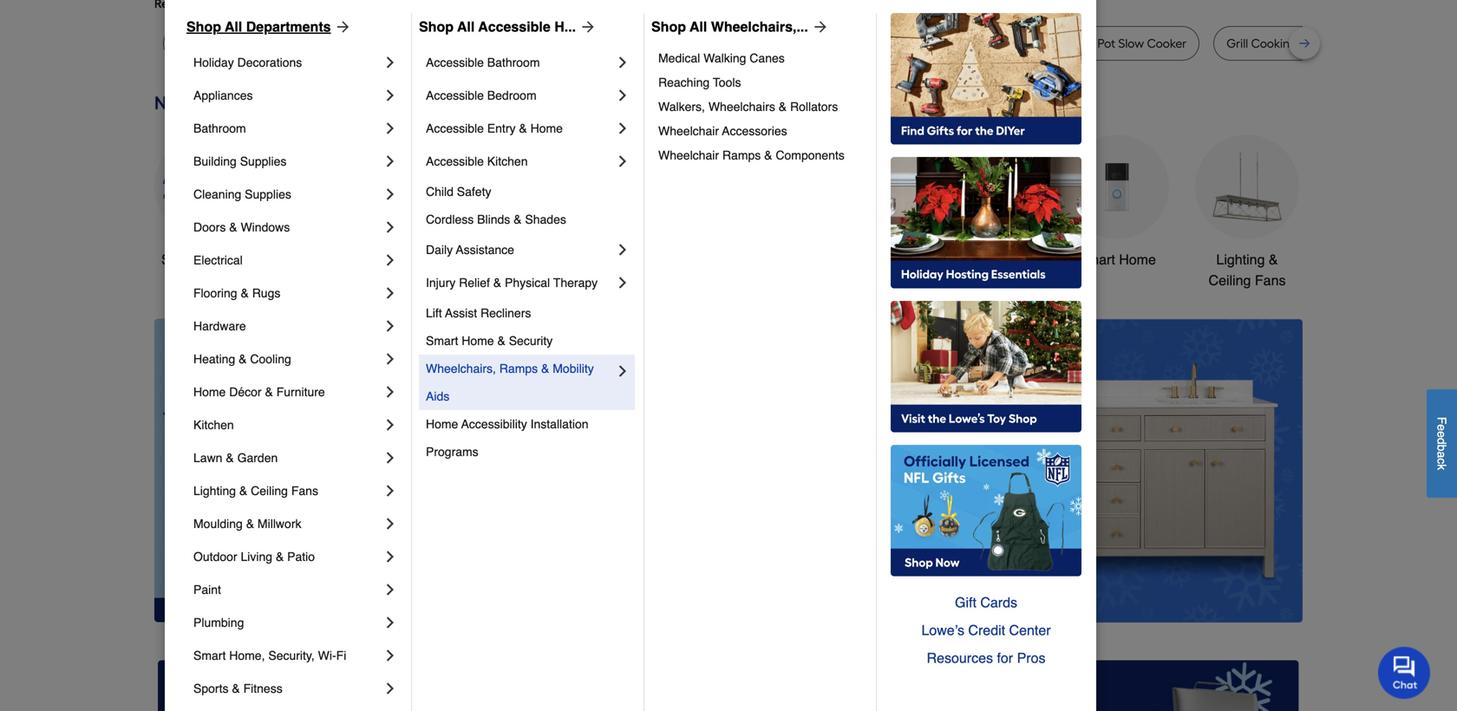 Task type: vqa. For each thing, say whether or not it's contained in the screenshot.
'unavailable' to the left
no



Task type: locate. For each thing, give the bounding box(es) containing it.
smart home & security link
[[426, 327, 632, 355]]

arrow right image inside shop all departments link
[[331, 18, 352, 36]]

1 horizontal spatial fans
[[1256, 272, 1287, 289]]

outdoor living & patio
[[194, 550, 315, 564]]

2 shop from the left
[[419, 19, 454, 35]]

wheelchair down wheelchair accessories at the top of the page
[[659, 148, 719, 162]]

lift
[[426, 306, 442, 320]]

0 vertical spatial wheelchair
[[659, 124, 719, 138]]

building
[[194, 154, 237, 168]]

pot for crock pot slow cooker
[[1098, 36, 1116, 51]]

home accessibility installation programs
[[426, 417, 592, 459]]

1 horizontal spatial ceiling
[[1209, 272, 1252, 289]]

0 horizontal spatial lighting
[[194, 484, 236, 498]]

chevron right image
[[382, 54, 399, 71], [382, 87, 399, 104], [614, 87, 632, 104], [614, 120, 632, 137], [614, 153, 632, 170], [382, 186, 399, 203], [614, 241, 632, 259], [382, 450, 399, 467], [382, 483, 399, 500], [382, 515, 399, 533], [382, 548, 399, 566]]

all right shop
[[197, 252, 212, 268]]

cooker up accessible bathroom
[[439, 36, 479, 51]]

daily assistance link
[[426, 233, 614, 266]]

0 horizontal spatial decorations
[[237, 56, 302, 69]]

child safety
[[426, 185, 492, 199]]

0 horizontal spatial smart
[[194, 649, 226, 663]]

decorations inside holiday decorations link
[[237, 56, 302, 69]]

1 horizontal spatial cooking
[[1252, 36, 1298, 51]]

1 vertical spatial wheelchair
[[659, 148, 719, 162]]

shop
[[187, 19, 221, 35], [419, 19, 454, 35], [652, 19, 686, 35]]

all for deals
[[197, 252, 212, 268]]

all for wheelchairs,...
[[690, 19, 708, 35]]

garden
[[237, 451, 278, 465]]

supplies up windows at top left
[[245, 187, 291, 201]]

tools up equipment
[[862, 252, 894, 268]]

1 cooking from the left
[[857, 36, 904, 51]]

accessible bathroom
[[426, 56, 540, 69]]

2 horizontal spatial shop
[[652, 19, 686, 35]]

shop
[[161, 252, 194, 268]]

1 vertical spatial lighting & ceiling fans link
[[194, 475, 382, 508]]

1 vertical spatial outdoor
[[194, 550, 237, 564]]

arrow right image
[[331, 18, 352, 36], [576, 18, 597, 36], [809, 18, 829, 36], [1271, 471, 1289, 488]]

cooker left grill
[[1148, 36, 1187, 51]]

2 wheelchair from the top
[[659, 148, 719, 162]]

bathroom
[[488, 56, 540, 69], [194, 121, 246, 135], [958, 252, 1018, 268]]

christmas decorations link
[[545, 135, 649, 291]]

1 horizontal spatial crock
[[1063, 36, 1095, 51]]

0 vertical spatial lighting & ceiling fans
[[1209, 252, 1287, 289]]

daily
[[426, 243, 453, 257]]

accessible kitchen
[[426, 154, 528, 168]]

arrow right image inside shop all wheelchairs,... link
[[809, 18, 829, 36]]

shop for shop all departments
[[187, 19, 221, 35]]

sports & fitness link
[[194, 673, 382, 706]]

0 horizontal spatial ramps
[[500, 362, 538, 376]]

triple
[[378, 36, 408, 51]]

chevron right image for cleaning supplies
[[382, 186, 399, 203]]

crock down wheelchairs,...
[[801, 36, 833, 51]]

flooring
[[194, 286, 237, 300]]

shades
[[525, 213, 567, 227]]

0 horizontal spatial bathroom
[[194, 121, 246, 135]]

chevron right image for paint
[[382, 581, 399, 599]]

0 horizontal spatial outdoor
[[194, 550, 237, 564]]

grill
[[1227, 36, 1249, 51]]

0 vertical spatial supplies
[[240, 154, 287, 168]]

shop for shop all wheelchairs,...
[[652, 19, 686, 35]]

ramps down accessories
[[723, 148, 761, 162]]

3 pot from the left
[[1005, 36, 1023, 51]]

fans
[[1256, 272, 1287, 289], [291, 484, 318, 498]]

heating & cooling
[[194, 352, 291, 366]]

appliances link
[[194, 79, 382, 112]]

accessibility
[[462, 417, 527, 431]]

crock right instant pot
[[1063, 36, 1095, 51]]

2 e from the top
[[1436, 431, 1450, 438]]

ramps inside wheelchairs, ramps & mobility aids
[[500, 362, 538, 376]]

chevron right image for injury relief & physical therapy
[[614, 274, 632, 292]]

1 cooker from the left
[[439, 36, 479, 51]]

1 horizontal spatial smart
[[426, 334, 459, 348]]

0 vertical spatial smart
[[1079, 252, 1116, 268]]

1 crock from the left
[[801, 36, 833, 51]]

wheelchairs
[[709, 100, 776, 114]]

wi-
[[318, 649, 336, 663]]

smart home, security, wi-fi
[[194, 649, 347, 663]]

all up accessible bathroom
[[457, 19, 475, 35]]

1 horizontal spatial bathroom
[[488, 56, 540, 69]]

0 vertical spatial fans
[[1256, 272, 1287, 289]]

components
[[776, 148, 845, 162]]

e up d
[[1436, 425, 1450, 431]]

shop all departments
[[187, 19, 331, 35]]

daily assistance
[[426, 243, 515, 257]]

1 horizontal spatial lighting & ceiling fans link
[[1196, 135, 1300, 291]]

all down recommended searches for you heading at the top of the page
[[690, 19, 708, 35]]

cordless
[[426, 213, 474, 227]]

1 vertical spatial lighting & ceiling fans
[[194, 484, 318, 498]]

chevron right image for lawn & garden
[[382, 450, 399, 467]]

1 wheelchair from the top
[[659, 124, 719, 138]]

1 horizontal spatial shop
[[419, 19, 454, 35]]

2 cooker from the left
[[1148, 36, 1187, 51]]

supplies for building supplies
[[240, 154, 287, 168]]

canes
[[750, 51, 785, 65]]

0 vertical spatial lighting & ceiling fans link
[[1196, 135, 1300, 291]]

safety
[[457, 185, 492, 199]]

shop up medical
[[652, 19, 686, 35]]

0 vertical spatial lighting
[[1217, 252, 1266, 268]]

microwave countertop
[[519, 36, 646, 51]]

tools link
[[415, 135, 519, 270]]

kitchen up lawn
[[194, 418, 234, 432]]

security
[[509, 334, 553, 348]]

1 vertical spatial smart
[[426, 334, 459, 348]]

chevron right image
[[614, 54, 632, 71], [382, 120, 399, 137], [382, 153, 399, 170], [382, 219, 399, 236], [382, 252, 399, 269], [614, 274, 632, 292], [382, 285, 399, 302], [382, 318, 399, 335], [382, 351, 399, 368], [614, 363, 632, 380], [382, 384, 399, 401], [382, 417, 399, 434], [382, 581, 399, 599], [382, 614, 399, 632], [382, 647, 399, 665], [382, 680, 399, 698]]

e up 'b'
[[1436, 431, 1450, 438]]

1 vertical spatial ramps
[[500, 362, 538, 376]]

shop all departments link
[[187, 16, 352, 37]]

wheelchairs, ramps & mobility aids link
[[426, 355, 614, 410]]

ramps down the smart home & security link
[[500, 362, 538, 376]]

assistance
[[456, 243, 515, 257]]

accessible up 'accessible kitchen'
[[426, 121, 484, 135]]

0 horizontal spatial bathroom link
[[194, 112, 382, 145]]

1 horizontal spatial cooker
[[1148, 36, 1187, 51]]

1 e from the top
[[1436, 425, 1450, 431]]

instant
[[964, 36, 1002, 51]]

rollators
[[791, 100, 839, 114]]

1 vertical spatial ceiling
[[251, 484, 288, 498]]

living
[[241, 550, 273, 564]]

4 pot from the left
[[1098, 36, 1116, 51]]

3 shop from the left
[[652, 19, 686, 35]]

0 horizontal spatial lighting & ceiling fans
[[194, 484, 318, 498]]

accessible entry & home
[[426, 121, 563, 135]]

building supplies link
[[194, 145, 382, 178]]

kitchen inside 'link'
[[488, 154, 528, 168]]

cleaning supplies link
[[194, 178, 382, 211]]

get up to 2 free select tools or batteries when you buy 1 with select purchases. image
[[158, 661, 520, 712]]

up to 40 percent off select vanities. plus get free local delivery on select vanities. image
[[463, 319, 1304, 623]]

1 horizontal spatial ramps
[[723, 148, 761, 162]]

smart
[[1079, 252, 1116, 268], [426, 334, 459, 348], [194, 649, 226, 663]]

0 vertical spatial decorations
[[237, 56, 302, 69]]

shop up triple slow cooker
[[419, 19, 454, 35]]

decorations down christmas
[[560, 272, 634, 289]]

0 vertical spatial kitchen
[[488, 154, 528, 168]]

electrical
[[194, 253, 243, 267]]

0 horizontal spatial cooker
[[439, 36, 479, 51]]

décor
[[229, 385, 262, 399]]

2 crock from the left
[[1063, 36, 1095, 51]]

& inside wheelchairs, ramps & mobility aids
[[542, 362, 550, 376]]

lighting & ceiling fans
[[1209, 252, 1287, 289], [194, 484, 318, 498]]

wheelchair down walkers,
[[659, 124, 719, 138]]

1 horizontal spatial tools
[[713, 76, 742, 89]]

1 pot from the left
[[836, 36, 854, 51]]

accessible up child safety
[[426, 154, 484, 168]]

chevron right image for home décor & furniture
[[382, 384, 399, 401]]

supplies inside "link"
[[245, 187, 291, 201]]

0 horizontal spatial crock
[[801, 36, 833, 51]]

moulding & millwork
[[194, 517, 302, 531]]

accessible
[[479, 19, 551, 35], [426, 56, 484, 69], [426, 89, 484, 102], [426, 121, 484, 135], [426, 154, 484, 168]]

wheelchair ramps & components link
[[659, 143, 864, 167]]

christmas decorations
[[560, 252, 634, 289]]

0 vertical spatial ramps
[[723, 148, 761, 162]]

resources for pros link
[[891, 645, 1082, 673]]

outdoor down moulding
[[194, 550, 237, 564]]

new deals every day during 25 days of deals image
[[154, 89, 1304, 118]]

0 horizontal spatial kitchen
[[194, 418, 234, 432]]

0 vertical spatial outdoor
[[808, 252, 858, 268]]

security,
[[268, 649, 315, 663]]

chevron right image for electrical
[[382, 252, 399, 269]]

arrow right image for shop all departments
[[331, 18, 352, 36]]

1 horizontal spatial decorations
[[560, 272, 634, 289]]

2 vertical spatial bathroom
[[958, 252, 1018, 268]]

shop all deals link
[[154, 135, 259, 270]]

1 vertical spatial bathroom
[[194, 121, 246, 135]]

reaching tools link
[[659, 70, 864, 95]]

e
[[1436, 425, 1450, 431], [1436, 431, 1450, 438]]

chevron right image for lighting & ceiling fans
[[382, 483, 399, 500]]

1 shop from the left
[[187, 19, 221, 35]]

wheelchair
[[659, 124, 719, 138], [659, 148, 719, 162]]

shop for shop all accessible h...
[[419, 19, 454, 35]]

bedroom
[[488, 89, 537, 102]]

outdoor for outdoor tools & equipment
[[808, 252, 858, 268]]

chevron right image for accessible entry & home
[[614, 120, 632, 137]]

1 horizontal spatial kitchen
[[488, 154, 528, 168]]

decorations down shop all departments link
[[237, 56, 302, 69]]

f e e d b a c k
[[1436, 417, 1450, 471]]

wheelchairs,
[[426, 362, 496, 376]]

outdoor inside "link"
[[194, 550, 237, 564]]

programs
[[426, 445, 479, 459]]

supplies up cleaning supplies
[[240, 154, 287, 168]]

0 horizontal spatial fans
[[291, 484, 318, 498]]

kitchen down entry
[[488, 154, 528, 168]]

1 vertical spatial supplies
[[245, 187, 291, 201]]

all up holiday decorations
[[225, 19, 242, 35]]

& inside 'link'
[[241, 286, 249, 300]]

home décor & furniture link
[[194, 376, 382, 409]]

pot for crock pot cooking pot
[[836, 36, 854, 51]]

tools inside outdoor tools & equipment
[[862, 252, 894, 268]]

center
[[1010, 623, 1051, 639]]

tools down walking at the top of page
[[713, 76, 742, 89]]

1 horizontal spatial outdoor
[[808, 252, 858, 268]]

2 horizontal spatial bathroom
[[958, 252, 1018, 268]]

smart home
[[1079, 252, 1157, 268]]

1 vertical spatial decorations
[[560, 272, 634, 289]]

walkers, wheelchairs & rollators
[[659, 100, 839, 114]]

arrow right image inside shop all accessible h... link
[[576, 18, 597, 36]]

tools for reaching tools
[[713, 76, 742, 89]]

& inside outdoor tools & equipment
[[898, 252, 907, 268]]

outdoor tools & equipment link
[[805, 135, 910, 291]]

2 horizontal spatial smart
[[1079, 252, 1116, 268]]

outdoor inside outdoor tools & equipment
[[808, 252, 858, 268]]

outdoor living & patio link
[[194, 541, 382, 574]]

resources
[[927, 650, 994, 667]]

chevron right image for kitchen
[[382, 417, 399, 434]]

shop up holiday
[[187, 19, 221, 35]]

plumbing
[[194, 616, 244, 630]]

find gifts for the diyer. image
[[891, 13, 1082, 145]]

0 horizontal spatial cooking
[[857, 36, 904, 51]]

0 horizontal spatial slow
[[411, 36, 436, 51]]

1 slow from the left
[[411, 36, 436, 51]]

2 vertical spatial smart
[[194, 649, 226, 663]]

tools for outdoor tools & equipment
[[862, 252, 894, 268]]

chevron right image for appliances
[[382, 87, 399, 104]]

flooring & rugs
[[194, 286, 281, 300]]

lawn & garden link
[[194, 442, 382, 475]]

triple slow cooker
[[378, 36, 479, 51]]

outdoor up equipment
[[808, 252, 858, 268]]

instant pot
[[964, 36, 1023, 51]]

1 horizontal spatial slow
[[1119, 36, 1145, 51]]

outdoor for outdoor living & patio
[[194, 550, 237, 564]]

wheelchairs, ramps & mobility aids
[[426, 362, 597, 404]]

gift cards
[[955, 595, 1018, 611]]

&
[[1336, 36, 1344, 51], [779, 100, 787, 114], [519, 121, 527, 135], [765, 148, 773, 162], [514, 213, 522, 227], [229, 220, 237, 234], [898, 252, 907, 268], [1270, 252, 1279, 268], [494, 276, 502, 290], [241, 286, 249, 300], [498, 334, 506, 348], [239, 352, 247, 366], [542, 362, 550, 376], [265, 385, 273, 399], [226, 451, 234, 465], [239, 484, 248, 498], [246, 517, 254, 531], [276, 550, 284, 564], [232, 682, 240, 696]]

1 vertical spatial fans
[[291, 484, 318, 498]]

0 horizontal spatial shop
[[187, 19, 221, 35]]

accessible down triple slow cooker
[[426, 56, 484, 69]]

gift cards link
[[891, 589, 1082, 617]]

1 horizontal spatial lighting
[[1217, 252, 1266, 268]]

b
[[1436, 445, 1450, 452]]

decorations inside christmas decorations link
[[560, 272, 634, 289]]

2 slow from the left
[[1119, 36, 1145, 51]]

0 vertical spatial ceiling
[[1209, 272, 1252, 289]]

home
[[531, 121, 563, 135], [1120, 252, 1157, 268], [462, 334, 494, 348], [194, 385, 226, 399], [426, 417, 459, 431]]

furniture
[[277, 385, 325, 399]]

chevron right image for bathroom
[[382, 120, 399, 137]]

ceiling inside lighting & ceiling fans
[[1209, 272, 1252, 289]]

tools up relief
[[451, 252, 483, 268]]

all
[[225, 19, 242, 35], [457, 19, 475, 35], [690, 19, 708, 35], [197, 252, 212, 268]]

accessible down accessible bathroom
[[426, 89, 484, 102]]

2 horizontal spatial tools
[[862, 252, 894, 268]]

medical
[[659, 51, 701, 65]]

lighting inside lighting & ceiling fans
[[1217, 252, 1266, 268]]

1 vertical spatial kitchen
[[194, 418, 234, 432]]

countertop
[[582, 36, 646, 51]]

accessible bedroom link
[[426, 79, 614, 112]]



Task type: describe. For each thing, give the bounding box(es) containing it.
f
[[1436, 417, 1450, 425]]

moulding & millwork link
[[194, 508, 382, 541]]

christmas
[[566, 252, 628, 268]]

walking
[[704, 51, 747, 65]]

chevron right image for outdoor living & patio
[[382, 548, 399, 566]]

reaching tools
[[659, 76, 742, 89]]

up to 35 percent off select small appliances. image
[[548, 661, 910, 712]]

scroll to item #5 element
[[961, 590, 1006, 600]]

cordless blinds & shades link
[[426, 206, 632, 233]]

pot for instant pot
[[1005, 36, 1023, 51]]

shop all deals
[[161, 252, 252, 268]]

cooling
[[250, 352, 291, 366]]

shop all wheelchairs,... link
[[652, 16, 829, 37]]

shop these last-minute gifts. $99 or less. quantities are limited and won't last. image
[[154, 319, 435, 623]]

recommended searches for you heading
[[154, 0, 1304, 12]]

smart home link
[[1066, 135, 1170, 270]]

chevron right image for moulding & millwork
[[382, 515, 399, 533]]

for
[[998, 650, 1014, 667]]

millwork
[[258, 517, 302, 531]]

credit
[[969, 623, 1006, 639]]

all for accessible
[[457, 19, 475, 35]]

medical walking canes
[[659, 51, 785, 65]]

accessible bedroom
[[426, 89, 537, 102]]

chat invite button image
[[1379, 647, 1432, 700]]

d
[[1436, 438, 1450, 445]]

accessible bathroom link
[[426, 46, 614, 79]]

home accessibility installation programs link
[[426, 410, 632, 466]]

chevron right image for doors & windows
[[382, 219, 399, 236]]

cordless blinds & shades
[[426, 213, 567, 227]]

crock pot slow cooker
[[1063, 36, 1187, 51]]

arrow right image for shop all wheelchairs,...
[[809, 18, 829, 36]]

accessible for accessible bedroom
[[426, 89, 484, 102]]

outdoor tools & equipment
[[808, 252, 907, 289]]

1 horizontal spatial bathroom link
[[936, 135, 1040, 270]]

wheelchair for wheelchair accessories
[[659, 124, 719, 138]]

accessible for accessible kitchen
[[426, 154, 484, 168]]

cleaning supplies
[[194, 187, 291, 201]]

& inside "link"
[[276, 550, 284, 564]]

shop all accessible h...
[[419, 19, 576, 35]]

grate
[[1301, 36, 1333, 51]]

accessories
[[723, 124, 788, 138]]

grill cooking grate & warming rack
[[1227, 36, 1429, 51]]

supplies for cleaning supplies
[[245, 187, 291, 201]]

visit the lowe's toy shop. image
[[891, 301, 1082, 433]]

lowe's credit center link
[[891, 617, 1082, 645]]

appliances
[[194, 89, 253, 102]]

k
[[1436, 465, 1450, 471]]

chevron right image for smart home, security, wi-fi
[[382, 647, 399, 665]]

a
[[1436, 452, 1450, 458]]

all for departments
[[225, 19, 242, 35]]

officially licensed n f l gifts. shop now. image
[[891, 445, 1082, 577]]

wheelchair accessories link
[[659, 119, 864, 143]]

assist
[[445, 306, 477, 320]]

accessible up accessible bathroom link
[[479, 19, 551, 35]]

departments
[[246, 19, 331, 35]]

0 horizontal spatial lighting & ceiling fans link
[[194, 475, 382, 508]]

1 vertical spatial lighting
[[194, 484, 236, 498]]

recliners
[[481, 306, 531, 320]]

scroll to item #2 image
[[836, 591, 878, 598]]

sports & fitness
[[194, 682, 283, 696]]

0 horizontal spatial ceiling
[[251, 484, 288, 498]]

flooring & rugs link
[[194, 277, 382, 310]]

chevron right image for building supplies
[[382, 153, 399, 170]]

crock pot cooking pot
[[801, 36, 924, 51]]

chevron right image for sports & fitness
[[382, 680, 399, 698]]

doors & windows link
[[194, 211, 382, 244]]

heating
[[194, 352, 235, 366]]

decorations for holiday
[[237, 56, 302, 69]]

heating & cooling link
[[194, 343, 382, 376]]

cleaning
[[194, 187, 241, 201]]

smart home, security, wi-fi link
[[194, 640, 382, 673]]

cards
[[981, 595, 1018, 611]]

decorations for christmas
[[560, 272, 634, 289]]

chevron right image for flooring & rugs
[[382, 285, 399, 302]]

holiday decorations link
[[194, 46, 382, 79]]

smart for smart home, security, wi-fi
[[194, 649, 226, 663]]

walkers, wheelchairs & rollators link
[[659, 95, 864, 119]]

lawn & garden
[[194, 451, 278, 465]]

installation
[[531, 417, 589, 431]]

wheelchair for wheelchair ramps & components
[[659, 148, 719, 162]]

microwave
[[519, 36, 579, 51]]

home décor & furniture
[[194, 385, 325, 399]]

up to 30 percent off select grills and accessories. image
[[938, 661, 1300, 712]]

smart for smart home & security
[[426, 334, 459, 348]]

injury
[[426, 276, 456, 290]]

resources for pros
[[927, 650, 1046, 667]]

chevron right image for accessible bathroom
[[614, 54, 632, 71]]

ramps for wheelchairs,
[[500, 362, 538, 376]]

2 cooking from the left
[[1252, 36, 1298, 51]]

0 vertical spatial bathroom
[[488, 56, 540, 69]]

crock for crock pot cooking pot
[[801, 36, 833, 51]]

holiday hosting essentials. image
[[891, 157, 1082, 289]]

chevron right image for accessible kitchen
[[614, 153, 632, 170]]

chevron right image for heating & cooling
[[382, 351, 399, 368]]

kitchen link
[[194, 409, 382, 442]]

physical
[[505, 276, 550, 290]]

2 pot from the left
[[906, 36, 924, 51]]

crock for crock pot slow cooker
[[1063, 36, 1095, 51]]

chevron right image for accessible bedroom
[[614, 87, 632, 104]]

f e e d b a c k button
[[1428, 390, 1458, 498]]

doors
[[194, 220, 226, 234]]

chevron right image for holiday decorations
[[382, 54, 399, 71]]

hardware link
[[194, 310, 382, 343]]

moulding
[[194, 517, 243, 531]]

accessible for accessible entry & home
[[426, 121, 484, 135]]

equipment
[[824, 272, 891, 289]]

gift
[[955, 595, 977, 611]]

chevron right image for daily assistance
[[614, 241, 632, 259]]

& inside lighting & ceiling fans
[[1270, 252, 1279, 268]]

1 horizontal spatial lighting & ceiling fans
[[1209, 252, 1287, 289]]

aids
[[426, 390, 450, 404]]

chevron right image for wheelchairs, ramps & mobility aids
[[614, 363, 632, 380]]

home,
[[229, 649, 265, 663]]

entry
[[488, 121, 516, 135]]

shop all wheelchairs,...
[[652, 19, 809, 35]]

arrow right image for shop all accessible h...
[[576, 18, 597, 36]]

home inside home accessibility installation programs
[[426, 417, 459, 431]]

smart for smart home
[[1079, 252, 1116, 268]]

ramps for wheelchair
[[723, 148, 761, 162]]

rugs
[[252, 286, 281, 300]]

smart home & security
[[426, 334, 553, 348]]

0 horizontal spatial tools
[[451, 252, 483, 268]]

sports
[[194, 682, 229, 696]]

fans inside lighting & ceiling fans
[[1256, 272, 1287, 289]]

scroll to item #4 image
[[919, 591, 961, 598]]

chevron right image for hardware
[[382, 318, 399, 335]]

accessible for accessible bathroom
[[426, 56, 484, 69]]

patio
[[287, 550, 315, 564]]

c
[[1436, 458, 1450, 465]]

hardware
[[194, 319, 246, 333]]

chevron right image for plumbing
[[382, 614, 399, 632]]

injury relief & physical therapy
[[426, 276, 598, 290]]

fitness
[[243, 682, 283, 696]]



